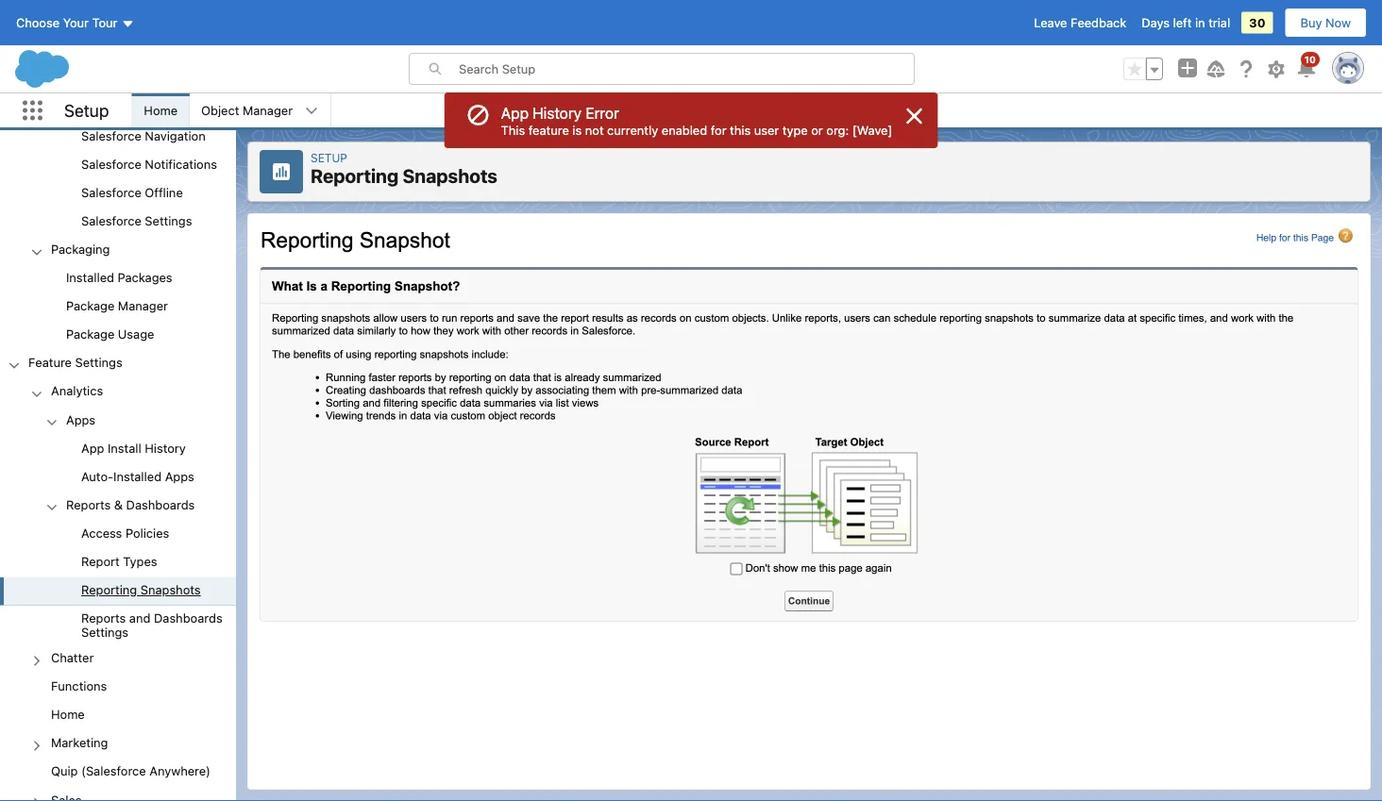 Task type: locate. For each thing, give the bounding box(es) containing it.
1 vertical spatial reports
[[81, 611, 126, 626]]

settings
[[145, 214, 192, 228], [75, 356, 122, 370], [81, 626, 129, 640]]

1 horizontal spatial manager
[[243, 103, 293, 118]]

2 salesforce from the top
[[81, 157, 141, 171]]

1 salesforce from the top
[[81, 128, 141, 143]]

0 vertical spatial reporting
[[311, 165, 399, 187]]

package up feature settings
[[66, 327, 115, 341]]

installed down app install history link
[[113, 469, 162, 484]]

0 horizontal spatial home
[[51, 708, 85, 722]]

reports down reporting snapshots tree item
[[81, 611, 126, 626]]

salesforce inside 'salesforce settings' link
[[81, 214, 141, 228]]

package for package manager
[[66, 299, 115, 313]]

apps down app install history link
[[165, 469, 194, 484]]

history inside app history error this feature is not currently enabled for this user type or org: [wave]
[[533, 104, 582, 122]]

reporting snapshots link
[[81, 583, 201, 600]]

home down functions link
[[51, 708, 85, 722]]

0 horizontal spatial snapshots
[[140, 583, 201, 597]]

apps down analytics link
[[66, 413, 96, 427]]

0 vertical spatial manager
[[243, 103, 293, 118]]

package usage link
[[66, 327, 154, 344]]

0 horizontal spatial manager
[[118, 299, 168, 313]]

0 vertical spatial installed
[[66, 271, 114, 285]]

home up the navigation
[[144, 103, 178, 118]]

installed inside 'apps' tree item
[[113, 469, 162, 484]]

choose
[[16, 16, 60, 30]]

0 vertical spatial settings
[[145, 214, 192, 228]]

package usage
[[66, 327, 154, 341]]

1 horizontal spatial apps
[[165, 469, 194, 484]]

report
[[81, 555, 120, 569]]

home
[[144, 103, 178, 118], [51, 708, 85, 722]]

dashboards for reports & dashboards
[[126, 498, 195, 512]]

history inside 'apps' tree item
[[145, 441, 186, 455]]

dashboards right and
[[154, 611, 223, 626]]

0 vertical spatial snapshots
[[403, 165, 498, 187]]

home link up the navigation
[[133, 94, 189, 128]]

0 horizontal spatial reporting
[[81, 583, 137, 597]]

1 vertical spatial app
[[81, 441, 104, 455]]

salesforce for salesforce offline
[[81, 185, 141, 199]]

1 vertical spatial settings
[[75, 356, 122, 370]]

salesforce for salesforce settings
[[81, 214, 141, 228]]

anywhere)
[[149, 765, 211, 779]]

app up this
[[501, 104, 529, 122]]

trial
[[1209, 16, 1231, 30]]

policies
[[126, 526, 169, 540]]

0 horizontal spatial setup
[[64, 100, 109, 121]]

choose your tour
[[16, 16, 118, 30]]

salesforce offline link
[[81, 185, 183, 202]]

days
[[1142, 16, 1170, 30]]

salesforce for salesforce navigation
[[81, 128, 141, 143]]

package up 'package usage' on the left
[[66, 299, 115, 313]]

user
[[754, 123, 779, 137]]

apps
[[66, 413, 96, 427], [165, 469, 194, 484]]

packages
[[118, 271, 172, 285]]

app for history
[[501, 104, 529, 122]]

leave feedback link
[[1034, 16, 1127, 30]]

installed inside packaging tree item
[[66, 271, 114, 285]]

is
[[573, 123, 582, 137]]

settings for feature settings
[[75, 356, 122, 370]]

0 vertical spatial package
[[66, 299, 115, 313]]

offline
[[145, 185, 183, 199]]

salesforce up 'salesforce settings'
[[81, 185, 141, 199]]

report types link
[[81, 555, 157, 572]]

salesforce inside salesforce navigation link
[[81, 128, 141, 143]]

buy now button
[[1285, 8, 1368, 38]]

package manager link
[[66, 299, 168, 316]]

1 vertical spatial manager
[[118, 299, 168, 313]]

0 horizontal spatial history
[[145, 441, 186, 455]]

reports and dashboards settings
[[81, 611, 223, 640]]

salesforce inside salesforce notifications link
[[81, 157, 141, 171]]

apps link
[[66, 413, 96, 430]]

setup inside setup reporting snapshots
[[311, 151, 347, 164]]

app up auto-
[[81, 441, 104, 455]]

apps tree item
[[0, 407, 236, 492]]

0 vertical spatial reports
[[66, 498, 111, 512]]

packaging link
[[51, 242, 110, 259]]

2 package from the top
[[66, 327, 115, 341]]

0 horizontal spatial apps
[[66, 413, 96, 427]]

settings left and
[[81, 626, 129, 640]]

1 horizontal spatial home link
[[133, 94, 189, 128]]

reporting down report types "link"
[[81, 583, 137, 597]]

navigation
[[145, 128, 206, 143]]

reporting down setup link
[[311, 165, 399, 187]]

0 vertical spatial dashboards
[[126, 498, 195, 512]]

history
[[533, 104, 582, 122], [145, 441, 186, 455]]

1 vertical spatial apps
[[165, 469, 194, 484]]

1 vertical spatial installed
[[113, 469, 162, 484]]

reports
[[66, 498, 111, 512], [81, 611, 126, 626]]

1 vertical spatial package
[[66, 327, 115, 341]]

1 horizontal spatial snapshots
[[403, 165, 498, 187]]

buy
[[1301, 16, 1323, 30]]

dashboards inside reports and dashboards settings
[[154, 611, 223, 626]]

1 horizontal spatial reporting
[[311, 165, 399, 187]]

app inside app install history link
[[81, 441, 104, 455]]

1 vertical spatial dashboards
[[154, 611, 223, 626]]

app inside app history error this feature is not currently enabled for this user type or org: [wave]
[[501, 104, 529, 122]]

0 vertical spatial app
[[501, 104, 529, 122]]

0 vertical spatial apps
[[66, 413, 96, 427]]

quip (salesforce anywhere) link
[[51, 765, 211, 782]]

salesforce up salesforce offline
[[81, 157, 141, 171]]

manager
[[243, 103, 293, 118], [118, 299, 168, 313]]

1 package from the top
[[66, 299, 115, 313]]

salesforce up salesforce notifications
[[81, 128, 141, 143]]

4 salesforce from the top
[[81, 214, 141, 228]]

or
[[812, 123, 823, 137]]

installed down packaging link
[[66, 271, 114, 285]]

Search Setup text field
[[459, 54, 914, 84]]

10
[[1305, 54, 1317, 65]]

settings down package usage link
[[75, 356, 122, 370]]

1 horizontal spatial history
[[533, 104, 582, 122]]

packaging
[[51, 242, 110, 256]]

auto-installed apps
[[81, 469, 194, 484]]

1 vertical spatial reporting
[[81, 583, 137, 597]]

reports inside reports & dashboards link
[[66, 498, 111, 512]]

installed
[[66, 271, 114, 285], [113, 469, 162, 484]]

reports down auto-
[[66, 498, 111, 512]]

reports & dashboards
[[66, 498, 195, 512]]

1 vertical spatial history
[[145, 441, 186, 455]]

large image
[[903, 105, 926, 128]]

history up feature
[[533, 104, 582, 122]]

manager for object manager
[[243, 103, 293, 118]]

1 vertical spatial setup
[[311, 151, 347, 164]]

manager right object
[[243, 103, 293, 118]]

home link up marketing
[[51, 708, 85, 725]]

reports & dashboards link
[[66, 498, 195, 515]]

object manager link
[[190, 94, 304, 128]]

salesforce settings
[[81, 214, 192, 228]]

manager inside group
[[118, 299, 168, 313]]

setup reporting snapshots
[[311, 151, 498, 187]]

salesforce down "salesforce offline" link
[[81, 214, 141, 228]]

0 vertical spatial setup
[[64, 100, 109, 121]]

0 horizontal spatial home link
[[51, 708, 85, 725]]

settings down the offline
[[145, 214, 192, 228]]

functions
[[51, 679, 107, 694]]

1 vertical spatial home link
[[51, 708, 85, 725]]

3 salesforce from the top
[[81, 185, 141, 199]]

salesforce
[[81, 128, 141, 143], [81, 157, 141, 171], [81, 185, 141, 199], [81, 214, 141, 228]]

salesforce inside "salesforce offline" link
[[81, 185, 141, 199]]

1 vertical spatial snapshots
[[140, 583, 201, 597]]

manager down packages
[[118, 299, 168, 313]]

app install history
[[81, 441, 186, 455]]

1 horizontal spatial setup
[[311, 151, 347, 164]]

manager for package manager
[[118, 299, 168, 313]]

home link
[[133, 94, 189, 128], [51, 708, 85, 725]]

dashboards
[[126, 498, 195, 512], [154, 611, 223, 626]]

0 horizontal spatial app
[[81, 441, 104, 455]]

now
[[1326, 16, 1352, 30]]

reports inside reports and dashboards settings
[[81, 611, 126, 626]]

this
[[730, 123, 751, 137]]

analytics link
[[51, 384, 103, 401]]

dashboards up policies
[[126, 498, 195, 512]]

2 vertical spatial settings
[[81, 626, 129, 640]]

group
[[0, 0, 236, 350], [1124, 58, 1164, 80], [0, 94, 236, 236], [0, 265, 236, 350], [0, 378, 236, 802], [0, 407, 236, 645], [0, 435, 236, 492], [0, 521, 236, 645]]

analytics tree item
[[0, 378, 236, 645]]

1 horizontal spatial app
[[501, 104, 529, 122]]

leave feedback
[[1034, 16, 1127, 30]]

reports for reports & dashboards
[[66, 498, 111, 512]]

feature settings tree item
[[0, 350, 236, 802]]

your
[[63, 16, 89, 30]]

this
[[501, 123, 525, 137]]

group containing analytics
[[0, 378, 236, 802]]

group containing installed packages
[[0, 265, 236, 350]]

dashboards inside reports & dashboards link
[[126, 498, 195, 512]]

0 vertical spatial home link
[[133, 94, 189, 128]]

dashboards for reports and dashboards settings
[[154, 611, 223, 626]]

1 horizontal spatial home
[[144, 103, 178, 118]]

reports for reports and dashboards settings
[[81, 611, 126, 626]]

snapshots
[[403, 165, 498, 187], [140, 583, 201, 597]]

marketing
[[51, 736, 108, 750]]

reporting
[[311, 165, 399, 187], [81, 583, 137, 597]]

quip
[[51, 765, 78, 779]]

0 vertical spatial home
[[144, 103, 178, 118]]

settings inside reports and dashboards settings
[[81, 626, 129, 640]]

history up the auto-installed apps on the left of page
[[145, 441, 186, 455]]

0 vertical spatial history
[[533, 104, 582, 122]]

&
[[114, 498, 123, 512]]

1 vertical spatial home
[[51, 708, 85, 722]]

packaging tree item
[[0, 236, 236, 350]]

package
[[66, 299, 115, 313], [66, 327, 115, 341]]

group containing access policies
[[0, 521, 236, 645]]

usage
[[118, 327, 154, 341]]



Task type: describe. For each thing, give the bounding box(es) containing it.
feature settings link
[[28, 356, 122, 373]]

settings for salesforce settings
[[145, 214, 192, 228]]

buy now
[[1301, 16, 1352, 30]]

in
[[1196, 16, 1206, 30]]

feature
[[28, 356, 72, 370]]

salesforce navigation
[[81, 128, 206, 143]]

org:
[[827, 123, 849, 137]]

10 button
[[1296, 52, 1320, 80]]

(salesforce
[[81, 765, 146, 779]]

app history error this feature is not currently enabled for this user type or org: [wave]
[[501, 104, 893, 137]]

reports and dashboards settings link
[[81, 611, 236, 640]]

chatter
[[51, 651, 94, 665]]

report types
[[81, 555, 157, 569]]

group containing apps
[[0, 407, 236, 645]]

days left in trial
[[1142, 16, 1231, 30]]

home inside group
[[51, 708, 85, 722]]

snapshots inside setup reporting snapshots
[[403, 165, 498, 187]]

salesforce settings link
[[81, 214, 192, 231]]

reporting inside tree item
[[81, 583, 137, 597]]

types
[[123, 555, 157, 569]]

feature
[[529, 123, 569, 137]]

type
[[783, 123, 808, 137]]

salesforce offline
[[81, 185, 183, 199]]

feedback
[[1071, 16, 1127, 30]]

group containing app install history
[[0, 435, 236, 492]]

enabled
[[662, 123, 708, 137]]

app history error alert dialog
[[444, 93, 938, 148]]

setup for setup
[[64, 100, 109, 121]]

installed packages
[[66, 271, 172, 285]]

notifications
[[145, 157, 217, 171]]

installed packages link
[[66, 271, 172, 288]]

tour
[[92, 16, 118, 30]]

quip (salesforce anywhere)
[[51, 765, 211, 779]]

salesforce notifications link
[[81, 157, 217, 174]]

reports & dashboards tree item
[[0, 492, 236, 645]]

setup link
[[311, 151, 347, 164]]

choose your tour button
[[15, 8, 136, 38]]

snapshots inside tree item
[[140, 583, 201, 597]]

feature settings
[[28, 356, 122, 370]]

access policies
[[81, 526, 169, 540]]

analytics
[[51, 384, 103, 398]]

salesforce for salesforce notifications
[[81, 157, 141, 171]]

setup for setup reporting snapshots
[[311, 151, 347, 164]]

salesforce notifications
[[81, 157, 217, 171]]

reporting snapshots tree item
[[0, 577, 236, 606]]

package for package usage
[[66, 327, 115, 341]]

for
[[711, 123, 727, 137]]

object manager
[[201, 103, 293, 118]]

not
[[585, 123, 604, 137]]

and
[[129, 611, 151, 626]]

chatter link
[[51, 651, 94, 668]]

access
[[81, 526, 122, 540]]

salesforce navigation link
[[81, 128, 206, 146]]

error
[[586, 104, 619, 122]]

reporting snapshots
[[81, 583, 201, 597]]

package manager
[[66, 299, 168, 313]]

30
[[1250, 16, 1266, 30]]

access policies link
[[81, 526, 169, 543]]

install
[[108, 441, 141, 455]]

left
[[1174, 16, 1192, 30]]

app install history link
[[81, 441, 186, 458]]

auto-
[[81, 469, 113, 484]]

auto-installed apps link
[[81, 469, 194, 486]]

leave
[[1034, 16, 1068, 30]]

currently
[[607, 123, 659, 137]]

[wave]
[[853, 123, 893, 137]]

reporting inside setup reporting snapshots
[[311, 165, 399, 187]]

functions link
[[51, 679, 107, 697]]

marketing link
[[51, 736, 108, 753]]

app for install
[[81, 441, 104, 455]]



Task type: vqa. For each thing, say whether or not it's contained in the screenshot.
bottom App
yes



